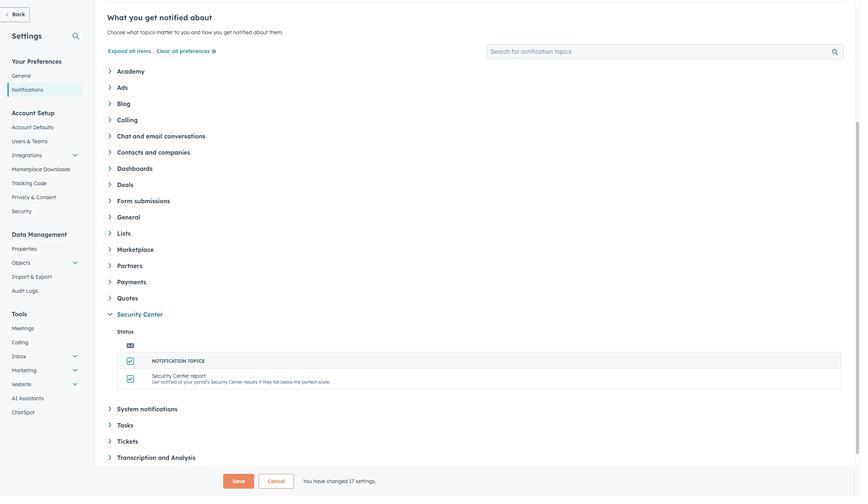 Task type: vqa. For each thing, say whether or not it's contained in the screenshot.
the top Calling
yes



Task type: locate. For each thing, give the bounding box(es) containing it.
10 caret image from the top
[[109, 423, 111, 428]]

and down email
[[145, 149, 156, 156]]

settings
[[12, 31, 42, 41]]

1 horizontal spatial center
[[173, 373, 189, 379]]

conversations
[[164, 133, 205, 140]]

system
[[117, 406, 139, 413]]

caret image inside tickets dropdown button
[[109, 439, 111, 444]]

ai assistants
[[12, 395, 44, 402]]

security for security
[[12, 208, 32, 215]]

notified up to
[[159, 13, 188, 22]]

7 caret image from the top
[[109, 280, 111, 284]]

score.
[[318, 379, 330, 385]]

caret image inside transcription and analysis dropdown button
[[109, 455, 111, 460]]

caret image inside general dropdown button
[[109, 215, 111, 219]]

2 caret image from the top
[[109, 101, 111, 106]]

caret image for calling
[[109, 118, 111, 122]]

1 vertical spatial calling
[[12, 339, 28, 346]]

& inside users & teams link
[[27, 138, 31, 145]]

and for transcription and analysis
[[158, 454, 169, 462]]

notification topics
[[152, 358, 205, 364]]

setup
[[37, 109, 54, 117]]

caret image for contacts and companies
[[109, 150, 111, 155]]

what
[[127, 29, 139, 36]]

marketplace up partners
[[117, 246, 154, 253]]

privacy & consent link
[[7, 190, 83, 204]]

1 vertical spatial about
[[253, 29, 268, 36]]

lists button
[[109, 230, 841, 237]]

9 caret image from the top
[[109, 407, 111, 411]]

export
[[36, 274, 52, 280]]

caret image
[[109, 69, 111, 74], [109, 134, 111, 138], [109, 150, 111, 155], [109, 199, 111, 203], [109, 215, 111, 219], [109, 247, 111, 252], [109, 263, 111, 268], [108, 313, 112, 316], [109, 439, 111, 444], [109, 455, 111, 460]]

analysis
[[171, 454, 196, 462]]

marketplace downloads
[[12, 166, 70, 173]]

you up what
[[129, 13, 143, 22]]

0 vertical spatial &
[[27, 138, 31, 145]]

1 horizontal spatial general
[[117, 214, 140, 221]]

caret image inside partners dropdown button
[[109, 263, 111, 268]]

marketplace for marketplace downloads
[[12, 166, 42, 173]]

and right the chat
[[133, 133, 144, 140]]

general
[[12, 73, 31, 79], [117, 214, 140, 221]]

caret image inside payments dropdown button
[[109, 280, 111, 284]]

caret image
[[109, 85, 111, 90], [109, 101, 111, 106], [109, 118, 111, 122], [109, 166, 111, 171], [109, 182, 111, 187], [109, 231, 111, 236], [109, 280, 111, 284], [109, 296, 111, 301], [109, 407, 111, 411], [109, 423, 111, 428]]

import & export link
[[7, 270, 83, 284]]

preferences
[[27, 58, 62, 65]]

clear
[[157, 48, 170, 55]]

system notifications
[[117, 406, 178, 413]]

caret image inside calling dropdown button
[[109, 118, 111, 122]]

them.
[[269, 29, 283, 36]]

& right users
[[27, 138, 31, 145]]

1 all from the left
[[129, 48, 135, 55]]

marketplace for marketplace
[[117, 246, 154, 253]]

security right portal's
[[211, 379, 228, 385]]

all left items
[[129, 48, 135, 55]]

Search for notification topics search field
[[487, 44, 844, 59]]

1 horizontal spatial all
[[172, 48, 178, 55]]

notifications link
[[7, 83, 83, 97]]

objects button
[[7, 256, 83, 270]]

marketing
[[12, 367, 36, 374]]

management
[[28, 231, 67, 238]]

contacts and companies
[[117, 149, 190, 156]]

1 vertical spatial general
[[117, 214, 140, 221]]

0 horizontal spatial center
[[143, 311, 163, 318]]

expand all items
[[108, 48, 151, 55]]

1 horizontal spatial about
[[253, 29, 268, 36]]

general link
[[7, 69, 83, 83]]

4 caret image from the top
[[109, 166, 111, 171]]

security down quotes
[[117, 311, 142, 318]]

quotes
[[117, 295, 138, 302]]

marketplace down integrations
[[12, 166, 42, 173]]

lists
[[117, 230, 131, 237]]

you
[[303, 478, 312, 485]]

users & teams
[[12, 138, 48, 145]]

get right how
[[224, 29, 232, 36]]

security down privacy
[[12, 208, 32, 215]]

calling
[[117, 116, 138, 124], [12, 339, 28, 346]]

properties link
[[7, 242, 83, 256]]

0 horizontal spatial get
[[145, 13, 157, 22]]

1 vertical spatial account
[[12, 124, 32, 131]]

companies
[[158, 149, 190, 156]]

caret image for partners
[[109, 263, 111, 268]]

0 vertical spatial about
[[190, 13, 212, 22]]

your preferences element
[[7, 57, 83, 97]]

clear all preferences
[[157, 48, 210, 55]]

& left "export"
[[30, 274, 34, 280]]

website
[[12, 381, 31, 388]]

get
[[145, 13, 157, 22], [224, 29, 232, 36]]

caret image inside blog dropdown button
[[109, 101, 111, 106]]

calling button
[[109, 116, 841, 124]]

2 vertical spatial &
[[30, 274, 34, 280]]

security
[[12, 208, 32, 215], [117, 311, 142, 318], [152, 373, 172, 379], [211, 379, 228, 385]]

choose what topics matter to you and how you get notified about them.
[[107, 29, 283, 36]]

0 horizontal spatial all
[[129, 48, 135, 55]]

security down notification
[[152, 373, 172, 379]]

0 horizontal spatial about
[[190, 13, 212, 22]]

2 vertical spatial notified
[[161, 379, 177, 385]]

partners
[[117, 262, 142, 270]]

matter
[[156, 29, 173, 36]]

0 horizontal spatial general
[[12, 73, 31, 79]]

and left how
[[191, 29, 201, 36]]

& right privacy
[[31, 194, 35, 201]]

account setup element
[[7, 109, 83, 218]]

save
[[232, 478, 245, 485]]

& inside "import & export" link
[[30, 274, 34, 280]]

about up how
[[190, 13, 212, 22]]

caret image inside quotes dropdown button
[[109, 296, 111, 301]]

defaults
[[33, 124, 53, 131]]

0 vertical spatial topics
[[140, 29, 155, 36]]

save button
[[223, 474, 254, 489]]

caret image for quotes
[[109, 296, 111, 301]]

your
[[12, 58, 25, 65]]

items
[[137, 48, 151, 55]]

account up users
[[12, 124, 32, 131]]

all
[[129, 48, 135, 55], [172, 48, 178, 55]]

notified left of at the left bottom of the page
[[161, 379, 177, 385]]

1 vertical spatial notified
[[233, 29, 252, 36]]

topics right what
[[140, 29, 155, 36]]

1 vertical spatial get
[[224, 29, 232, 36]]

website button
[[7, 378, 83, 392]]

objects
[[12, 260, 30, 266]]

0 horizontal spatial topics
[[140, 29, 155, 36]]

topics up report
[[188, 358, 205, 364]]

tasks button
[[109, 422, 841, 429]]

caret image inside system notifications dropdown button
[[109, 407, 111, 411]]

all right clear
[[172, 48, 178, 55]]

account for account setup
[[12, 109, 36, 117]]

caret image inside the security center dropdown button
[[108, 313, 112, 316]]

you right how
[[213, 29, 222, 36]]

cancel
[[268, 478, 285, 485]]

caret image inside marketplace dropdown button
[[109, 247, 111, 252]]

6 caret image from the top
[[109, 231, 111, 236]]

what you get notified about
[[107, 13, 212, 22]]

logs
[[26, 288, 38, 294]]

tools
[[12, 311, 27, 318]]

calling up inbox at the left bottom of page
[[12, 339, 28, 346]]

2 all from the left
[[172, 48, 178, 55]]

notification
[[152, 358, 186, 364]]

caret image for payments
[[109, 280, 111, 284]]

& for consent
[[31, 194, 35, 201]]

caret image for lists
[[109, 231, 111, 236]]

properties
[[12, 246, 37, 252]]

0 vertical spatial general
[[12, 73, 31, 79]]

preferences
[[180, 48, 210, 55]]

3 caret image from the top
[[109, 118, 111, 122]]

5 caret image from the top
[[109, 182, 111, 187]]

caret image inside form submissions dropdown button
[[109, 199, 111, 203]]

caret image inside dashboards dropdown button
[[109, 166, 111, 171]]

get up matter
[[145, 13, 157, 22]]

caret image inside the contacts and companies dropdown button
[[109, 150, 111, 155]]

security link
[[7, 204, 83, 218]]

dashboards
[[117, 165, 153, 172]]

caret image for security center
[[108, 313, 112, 316]]

caret image inside 'chat and email conversations' dropdown button
[[109, 134, 111, 138]]

security inside account setup element
[[12, 208, 32, 215]]

0 vertical spatial marketplace
[[12, 166, 42, 173]]

you right to
[[181, 29, 190, 36]]

all for clear
[[172, 48, 178, 55]]

2 horizontal spatial center
[[229, 379, 243, 385]]

& inside 'privacy & consent' link
[[31, 194, 35, 201]]

marketplace inside account setup element
[[12, 166, 42, 173]]

caret image for dashboards
[[109, 166, 111, 171]]

data management element
[[7, 231, 83, 298]]

1 horizontal spatial calling
[[117, 116, 138, 124]]

general down your
[[12, 73, 31, 79]]

status
[[117, 329, 134, 335]]

caret image inside ads dropdown button
[[109, 85, 111, 90]]

integrations button
[[7, 148, 83, 162]]

0 horizontal spatial marketplace
[[12, 166, 42, 173]]

2 account from the top
[[12, 124, 32, 131]]

0 horizontal spatial calling
[[12, 339, 28, 346]]

email
[[146, 133, 162, 140]]

&
[[27, 138, 31, 145], [31, 194, 35, 201], [30, 274, 34, 280]]

submissions
[[134, 197, 170, 205]]

and left 'analysis'
[[158, 454, 169, 462]]

caret image for transcription and analysis
[[109, 455, 111, 460]]

calling inside tools element
[[12, 339, 28, 346]]

1 horizontal spatial marketplace
[[117, 246, 154, 253]]

calling up the chat
[[117, 116, 138, 124]]

caret image for chat and email conversations
[[109, 134, 111, 138]]

1 vertical spatial &
[[31, 194, 35, 201]]

and for chat and email conversations
[[133, 133, 144, 140]]

clear all preferences button
[[157, 48, 219, 56]]

perfect
[[302, 379, 317, 385]]

ai assistants link
[[7, 392, 83, 406]]

8 caret image from the top
[[109, 296, 111, 301]]

1 account from the top
[[12, 109, 36, 117]]

caret image for academy
[[109, 69, 111, 74]]

general down form
[[117, 214, 140, 221]]

security center
[[117, 311, 163, 318]]

your
[[183, 379, 193, 385]]

account up account defaults
[[12, 109, 36, 117]]

notified
[[159, 13, 188, 22], [233, 29, 252, 36], [161, 379, 177, 385]]

tracking
[[12, 180, 32, 187]]

0 vertical spatial notified
[[159, 13, 188, 22]]

caret image inside lists dropdown button
[[109, 231, 111, 236]]

caret image for form submissions
[[109, 199, 111, 203]]

all inside clear all preferences button
[[172, 48, 178, 55]]

0 vertical spatial get
[[145, 13, 157, 22]]

audit logs
[[12, 288, 38, 294]]

notified left them.
[[233, 29, 252, 36]]

payments
[[117, 278, 146, 286]]

caret image for marketplace
[[109, 247, 111, 252]]

caret image inside academy dropdown button
[[109, 69, 111, 74]]

0 vertical spatial account
[[12, 109, 36, 117]]

they
[[263, 379, 272, 385]]

1 vertical spatial marketplace
[[117, 246, 154, 253]]

caret image for ads
[[109, 85, 111, 90]]

1 vertical spatial topics
[[188, 358, 205, 364]]

0 vertical spatial calling
[[117, 116, 138, 124]]

caret image inside deals dropdown button
[[109, 182, 111, 187]]

about left them.
[[253, 29, 268, 36]]

and for contacts and companies
[[145, 149, 156, 156]]

caret image inside "tasks" dropdown button
[[109, 423, 111, 428]]

1 caret image from the top
[[109, 85, 111, 90]]

get
[[152, 379, 159, 385]]



Task type: describe. For each thing, give the bounding box(es) containing it.
security center report get notified of your portal's security center results if they fall below the perfect score.
[[152, 373, 330, 385]]

deals
[[117, 181, 134, 189]]

caret image for tasks
[[109, 423, 111, 428]]

1 horizontal spatial get
[[224, 29, 232, 36]]

security for security center
[[117, 311, 142, 318]]

academy
[[117, 68, 145, 75]]

deals button
[[109, 181, 841, 189]]

general inside the your preferences "element"
[[12, 73, 31, 79]]

you have changed 17 settings.
[[303, 478, 376, 485]]

dashboards button
[[109, 165, 841, 172]]

consent
[[36, 194, 56, 201]]

caret image for general
[[109, 215, 111, 219]]

tasks
[[117, 422, 133, 429]]

caret image for system notifications
[[109, 407, 111, 411]]

system notifications button
[[109, 406, 841, 413]]

center for security center
[[143, 311, 163, 318]]

data
[[12, 231, 26, 238]]

meetings link
[[7, 322, 83, 336]]

partners button
[[109, 262, 841, 270]]

payments button
[[109, 278, 841, 286]]

0 horizontal spatial you
[[129, 13, 143, 22]]

chatspot link
[[7, 406, 83, 420]]

what
[[107, 13, 127, 22]]

notifications
[[12, 87, 43, 93]]

audit
[[12, 288, 25, 294]]

if
[[259, 379, 262, 385]]

contacts and companies button
[[109, 149, 841, 156]]

downloads
[[43, 166, 70, 173]]

transcription and analysis button
[[109, 454, 841, 462]]

academy button
[[109, 68, 841, 75]]

caret image for deals
[[109, 182, 111, 187]]

notified inside 'security center report get notified of your portal's security center results if they fall below the perfect score.'
[[161, 379, 177, 385]]

marketplace downloads link
[[7, 162, 83, 176]]

calling link
[[7, 336, 83, 350]]

blog button
[[109, 100, 841, 108]]

caret image for blog
[[109, 101, 111, 106]]

changed
[[327, 478, 348, 485]]

settings.
[[356, 478, 376, 485]]

tickets button
[[109, 438, 841, 445]]

account defaults link
[[7, 120, 83, 134]]

chat
[[117, 133, 131, 140]]

fall
[[273, 379, 279, 385]]

how
[[202, 29, 212, 36]]

report
[[191, 373, 206, 379]]

data management
[[12, 231, 67, 238]]

1 horizontal spatial topics
[[188, 358, 205, 364]]

teams
[[32, 138, 48, 145]]

form submissions button
[[109, 197, 841, 205]]

account setup
[[12, 109, 54, 117]]

chat and email conversations button
[[109, 133, 841, 140]]

your preferences
[[12, 58, 62, 65]]

import
[[12, 274, 29, 280]]

assistants
[[19, 395, 44, 402]]

ads button
[[109, 84, 841, 91]]

the
[[294, 379, 301, 385]]

& for export
[[30, 274, 34, 280]]

caret image for tickets
[[109, 439, 111, 444]]

audit logs link
[[7, 284, 83, 298]]

blog
[[117, 100, 130, 108]]

& for teams
[[27, 138, 31, 145]]

2 horizontal spatial you
[[213, 29, 222, 36]]

center for security center report get notified of your portal's security center results if they fall below the perfect score.
[[173, 373, 189, 379]]

tracking code link
[[7, 176, 83, 190]]

inbox button
[[7, 350, 83, 364]]

notifications
[[140, 406, 178, 413]]

marketplace button
[[109, 246, 841, 253]]

privacy
[[12, 194, 30, 201]]

chatspot
[[12, 409, 35, 416]]

meetings
[[12, 325, 34, 332]]

tools element
[[7, 310, 83, 420]]

of
[[178, 379, 182, 385]]

general button
[[109, 214, 841, 221]]

quotes button
[[109, 295, 841, 302]]

portal's
[[194, 379, 210, 385]]

back
[[12, 11, 25, 18]]

import & export
[[12, 274, 52, 280]]

form
[[117, 197, 133, 205]]

to
[[174, 29, 179, 36]]

expand
[[108, 48, 128, 55]]

below
[[281, 379, 293, 385]]

expand all items button
[[108, 48, 151, 55]]

account for account defaults
[[12, 124, 32, 131]]

inbox
[[12, 353, 26, 360]]

form submissions
[[117, 197, 170, 205]]

security for security center report get notified of your portal's security center results if they fall below the perfect score.
[[152, 373, 172, 379]]

chat and email conversations
[[117, 133, 205, 140]]

all for expand
[[129, 48, 135, 55]]

1 horizontal spatial you
[[181, 29, 190, 36]]

integrations
[[12, 152, 42, 159]]

tracking code
[[12, 180, 47, 187]]

users & teams link
[[7, 134, 83, 148]]

ads
[[117, 84, 128, 91]]

results
[[244, 379, 258, 385]]

tickets
[[117, 438, 138, 445]]



